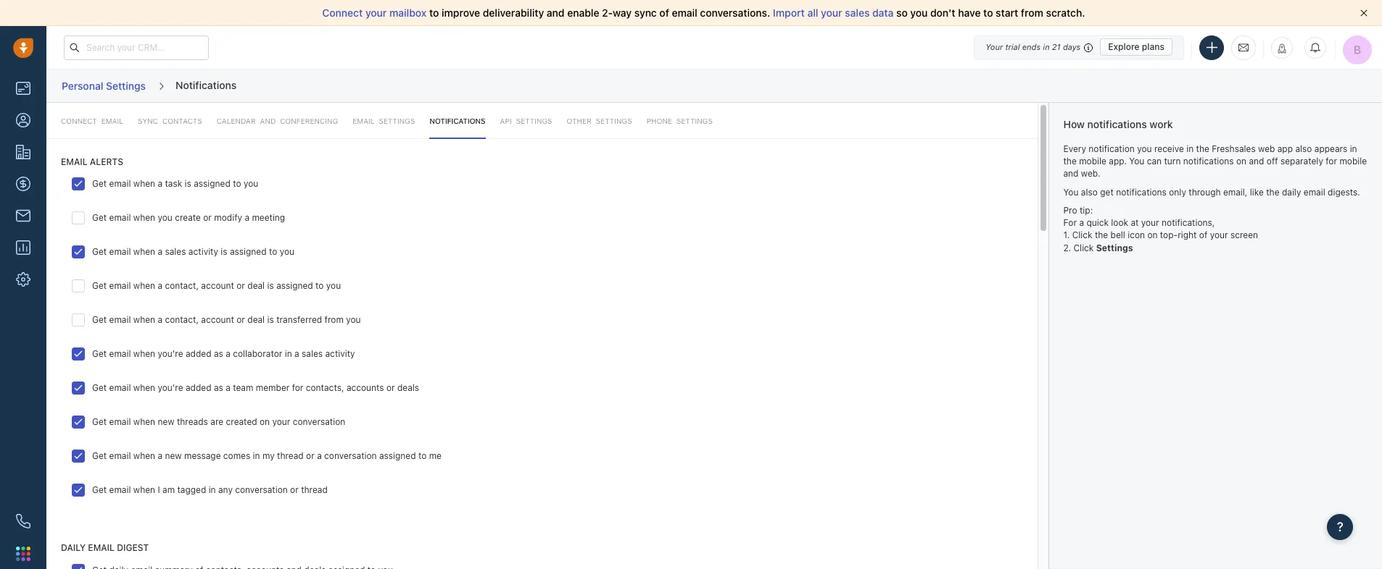 Task type: vqa. For each thing, say whether or not it's contained in the screenshot.
the topmost 'from'
yes



Task type: locate. For each thing, give the bounding box(es) containing it.
freshsales
[[1212, 143, 1256, 154]]

2 horizontal spatial on
[[1236, 156, 1247, 167]]

a left the "collaborator"
[[226, 349, 231, 360]]

your trial ends in 21 days
[[986, 42, 1081, 51]]

2 contact, from the top
[[165, 315, 199, 326]]

the down every
[[1063, 156, 1077, 167]]

account up get email when a contact, account or deal is transferred from you
[[201, 281, 234, 292]]

on right created
[[260, 417, 270, 428]]

get for get email when a contact, account or deal is transferred from you
[[92, 315, 107, 326]]

1 vertical spatial of
[[1199, 230, 1208, 241]]

from
[[1021, 7, 1044, 19], [325, 315, 344, 326]]

email for get email when a new message comes in my thread or a conversation assigned to me
[[109, 451, 131, 462]]

a left team
[[226, 383, 231, 394]]

the down quick
[[1095, 230, 1108, 241]]

5 when from the top
[[133, 315, 155, 326]]

you left can
[[1129, 156, 1145, 167]]

7 get from the top
[[92, 383, 107, 394]]

4 get from the top
[[92, 281, 107, 292]]

your left mailbox
[[365, 7, 387, 19]]

0 horizontal spatial sales
[[165, 247, 186, 258]]

when for get email when new threads are created on your conversation
[[133, 417, 155, 428]]

are
[[210, 417, 223, 428]]

personal
[[62, 80, 103, 92]]

when for get email when a sales activity is assigned to you
[[133, 247, 155, 258]]

5 get from the top
[[92, 315, 107, 326]]

how
[[1063, 118, 1085, 131]]

10 when from the top
[[133, 485, 155, 496]]

1 vertical spatial as
[[214, 383, 223, 394]]

sales left data
[[845, 7, 870, 19]]

a
[[158, 179, 162, 190], [245, 213, 249, 224], [1079, 218, 1084, 229], [158, 247, 162, 258], [158, 281, 162, 292], [158, 315, 162, 326], [226, 349, 231, 360], [294, 349, 299, 360], [226, 383, 231, 394], [158, 451, 162, 462], [317, 451, 322, 462]]

email settings link
[[353, 103, 415, 139]]

like
[[1250, 187, 1264, 198]]

get
[[92, 179, 107, 190], [92, 213, 107, 224], [92, 247, 107, 258], [92, 281, 107, 292], [92, 315, 107, 326], [92, 349, 107, 360], [92, 383, 107, 394], [92, 417, 107, 428], [92, 451, 107, 462], [92, 485, 107, 496]]

also up separately
[[1295, 143, 1312, 154]]

account for transferred
[[201, 315, 234, 326]]

email alerts
[[61, 157, 123, 168]]

1 vertical spatial notifications
[[430, 117, 486, 125]]

connect for connect email
[[61, 117, 97, 125]]

1 vertical spatial also
[[1081, 187, 1098, 198]]

1 vertical spatial notifications
[[1183, 156, 1234, 167]]

other settings link
[[567, 103, 632, 139]]

as
[[214, 349, 223, 360], [214, 383, 223, 394]]

am
[[162, 485, 175, 496]]

email for get email when you create or modify a meeting
[[109, 213, 131, 224]]

get for get email when you're added as a collaborator in a sales activity
[[92, 349, 107, 360]]

0 vertical spatial also
[[1295, 143, 1312, 154]]

a right modify
[[245, 213, 249, 224]]

only
[[1169, 187, 1186, 198]]

1 vertical spatial contact,
[[165, 315, 199, 326]]

click right 2.
[[1074, 243, 1094, 254]]

7 when from the top
[[133, 383, 155, 394]]

get email when a sales activity is assigned to you
[[92, 247, 294, 258]]

notifications up notification at the right top
[[1087, 118, 1147, 131]]

tab panel
[[46, 103, 1037, 570]]

settings left notifications "link"
[[379, 117, 415, 125]]

get for get email when new threads are created on your conversation
[[92, 417, 107, 428]]

api
[[500, 117, 512, 125]]

1 vertical spatial conversation
[[324, 451, 377, 462]]

as down get email when a contact, account or deal is transferred from you
[[214, 349, 223, 360]]

added right you're
[[186, 349, 211, 360]]

1 vertical spatial on
[[1147, 230, 1158, 241]]

1 horizontal spatial you
[[1129, 156, 1145, 167]]

1 added from the top
[[186, 349, 211, 360]]

0 horizontal spatial mobile
[[1079, 156, 1107, 167]]

mobile
[[1079, 156, 1107, 167], [1340, 156, 1367, 167]]

1 horizontal spatial notifications
[[430, 117, 486, 125]]

8 when from the top
[[133, 417, 155, 428]]

your right all
[[821, 7, 842, 19]]

get email when you create or modify a meeting
[[92, 213, 285, 224]]

1 when from the top
[[133, 179, 155, 190]]

1 account from the top
[[201, 281, 234, 292]]

email for get email when new threads are created on your conversation
[[109, 417, 131, 428]]

activity
[[188, 247, 218, 258], [325, 349, 355, 360]]

email
[[353, 117, 375, 125], [61, 157, 87, 168]]

on down freshsales
[[1236, 156, 1247, 167]]

2 horizontal spatial sales
[[845, 7, 870, 19]]

deal up the "collaborator"
[[247, 315, 265, 326]]

0 horizontal spatial connect
[[61, 117, 97, 125]]

1 vertical spatial connect
[[61, 117, 97, 125]]

new left 'message'
[[165, 451, 182, 462]]

contact, down get email when a sales activity is assigned to you
[[165, 281, 199, 292]]

1 vertical spatial from
[[325, 315, 344, 326]]

is
[[185, 179, 191, 190], [221, 247, 227, 258], [267, 281, 274, 292], [267, 315, 274, 326]]

2.
[[1063, 243, 1071, 254]]

mobile down appears
[[1340, 156, 1367, 167]]

have
[[958, 7, 981, 19]]

1 horizontal spatial settings
[[677, 117, 713, 125]]

1 contact, from the top
[[165, 281, 199, 292]]

can
[[1147, 156, 1162, 167]]

0 vertical spatial connect
[[322, 7, 363, 19]]

thread right my
[[277, 451, 304, 462]]

connect left mailbox
[[322, 7, 363, 19]]

0 horizontal spatial you
[[1063, 187, 1079, 198]]

and left web.
[[1063, 168, 1079, 179]]

activity up the contacts,
[[325, 349, 355, 360]]

new left threads
[[158, 417, 174, 428]]

1 get from the top
[[92, 179, 107, 190]]

account down get email when a contact, account or deal is assigned to you
[[201, 315, 234, 326]]

1 horizontal spatial email
[[353, 117, 375, 125]]

the inside pro tip: for a quick look at your notifications, 1. click the bell icon on top-right of your screen 2. click settings
[[1095, 230, 1108, 241]]

a up the i
[[158, 451, 162, 462]]

explore
[[1108, 41, 1140, 52]]

6 get from the top
[[92, 349, 107, 360]]

0 horizontal spatial also
[[1081, 187, 1098, 198]]

on right icon
[[1147, 230, 1158, 241]]

from right start
[[1021, 7, 1044, 19]]

conversation down the contacts,
[[293, 417, 345, 428]]

get email when new threads are created on your conversation
[[92, 417, 345, 428]]

settings right phone
[[677, 117, 713, 125]]

2 added from the top
[[186, 383, 211, 394]]

get for get email when a sales activity is assigned to you
[[92, 247, 107, 258]]

in left my
[[253, 451, 260, 462]]

to right mailbox
[[429, 7, 439, 19]]

in right receive
[[1186, 143, 1194, 154]]

1 vertical spatial deal
[[247, 315, 265, 326]]

for
[[1063, 218, 1077, 229]]

added right the you're
[[186, 383, 211, 394]]

activity up get email when a contact, account or deal is assigned to you
[[188, 247, 218, 258]]

as left team
[[214, 383, 223, 394]]

is up get email when a contact, account or deal is transferred from you
[[267, 281, 274, 292]]

click
[[1072, 230, 1092, 241], [1074, 243, 1094, 254]]

0 vertical spatial account
[[201, 281, 234, 292]]

start
[[996, 7, 1018, 19]]

when
[[133, 179, 155, 190], [133, 213, 155, 224], [133, 247, 155, 258], [133, 281, 155, 292], [133, 315, 155, 326], [133, 349, 155, 360], [133, 383, 155, 394], [133, 417, 155, 428], [133, 451, 155, 462], [133, 485, 155, 496]]

you
[[910, 7, 928, 19], [1137, 143, 1152, 154], [244, 179, 258, 190], [158, 213, 172, 224], [280, 247, 294, 258], [326, 281, 341, 292], [346, 315, 361, 326]]

notifications inside every notification you receive in the freshsales web app also appears in the mobile app. you can turn notifications on and off separately for mobile and web.
[[1183, 156, 1234, 167]]

pro
[[1063, 205, 1077, 216]]

account for assigned
[[201, 281, 234, 292]]

your right at
[[1141, 218, 1159, 229]]

tip:
[[1080, 205, 1093, 216]]

get
[[1100, 187, 1114, 198]]

0 vertical spatial for
[[1326, 156, 1337, 167]]

2 as from the top
[[214, 383, 223, 394]]

1 vertical spatial account
[[201, 315, 234, 326]]

assigned down modify
[[230, 247, 267, 258]]

0 horizontal spatial settings
[[596, 117, 632, 125]]

of right right
[[1199, 230, 1208, 241]]

as for team
[[214, 383, 223, 394]]

2 deal from the top
[[247, 315, 265, 326]]

for right the "member"
[[292, 383, 303, 394]]

get for get email when you create or modify a meeting
[[92, 213, 107, 224]]

sales up the contacts,
[[302, 349, 323, 360]]

email
[[672, 7, 697, 19], [101, 117, 123, 125], [109, 179, 131, 190], [1304, 187, 1325, 198], [109, 213, 131, 224], [109, 247, 131, 258], [109, 281, 131, 292], [109, 315, 131, 326], [109, 349, 131, 360], [109, 383, 131, 394], [109, 417, 131, 428], [109, 451, 131, 462], [109, 485, 131, 496], [88, 543, 115, 554]]

21
[[1052, 42, 1061, 51]]

settings for api settings
[[516, 117, 552, 125]]

1 vertical spatial email
[[61, 157, 87, 168]]

and left off
[[1249, 156, 1264, 167]]

on
[[1236, 156, 1247, 167], [1147, 230, 1158, 241], [260, 417, 270, 428]]

alerts
[[90, 157, 123, 168]]

1 horizontal spatial sales
[[302, 349, 323, 360]]

of right sync at the left
[[659, 7, 669, 19]]

1 horizontal spatial on
[[1147, 230, 1158, 241]]

0 vertical spatial of
[[659, 7, 669, 19]]

calendar
[[217, 117, 256, 125]]

1 as from the top
[[214, 349, 223, 360]]

notifications left api
[[430, 117, 486, 125]]

way
[[613, 7, 632, 19]]

settings right other
[[596, 117, 632, 125]]

0 vertical spatial activity
[[188, 247, 218, 258]]

also left get
[[1081, 187, 1098, 198]]

other settings
[[567, 117, 632, 125]]

conversation down get email when a new message comes in my thread or a conversation assigned to me
[[235, 485, 288, 496]]

email for get email when you're added as a team member for contacts, accounts or deals
[[109, 383, 131, 394]]

8 get from the top
[[92, 417, 107, 428]]

1 horizontal spatial for
[[1326, 156, 1337, 167]]

contacts
[[162, 117, 202, 125]]

created
[[226, 417, 257, 428]]

email right conferencing
[[353, 117, 375, 125]]

phone
[[647, 117, 672, 125]]

1 horizontal spatial connect
[[322, 7, 363, 19]]

explore plans
[[1108, 41, 1165, 52]]

a left task
[[158, 179, 162, 190]]

2 settings from the left
[[677, 117, 713, 125]]

settings inside pro tip: for a quick look at your notifications, 1. click the bell icon on top-right of your screen 2. click settings
[[1096, 243, 1133, 254]]

1 vertical spatial added
[[186, 383, 211, 394]]

connect inside tab list
[[61, 117, 97, 125]]

0 horizontal spatial of
[[659, 7, 669, 19]]

to down meeting
[[269, 247, 277, 258]]

to up transferred
[[316, 281, 324, 292]]

1 horizontal spatial also
[[1295, 143, 1312, 154]]

the right like
[[1266, 187, 1280, 198]]

mobile up web.
[[1079, 156, 1107, 167]]

settings down search your crm... text field
[[106, 80, 146, 92]]

sync contacts link
[[138, 103, 202, 139]]

1 vertical spatial activity
[[325, 349, 355, 360]]

get for get email when a new message comes in my thread or a conversation assigned to me
[[92, 451, 107, 462]]

0 vertical spatial you
[[1129, 156, 1145, 167]]

notifications up contacts
[[176, 79, 237, 91]]

2-
[[602, 7, 613, 19]]

settings down bell
[[1096, 243, 1133, 254]]

tab list containing connect email
[[46, 103, 1037, 139]]

0 vertical spatial added
[[186, 349, 211, 360]]

email left alerts
[[61, 157, 87, 168]]

you inside every notification you receive in the freshsales web app also appears in the mobile app. you can turn notifications on and off separately for mobile and web.
[[1137, 143, 1152, 154]]

0 vertical spatial notifications
[[176, 79, 237, 91]]

and right calendar at the left top of the page
[[260, 117, 276, 125]]

thread
[[277, 451, 304, 462], [301, 485, 328, 496]]

receive
[[1154, 143, 1184, 154]]

settings right api
[[516, 117, 552, 125]]

0 vertical spatial contact,
[[165, 281, 199, 292]]

conversation down accounts
[[324, 451, 377, 462]]

phone image
[[16, 515, 30, 529]]

1 horizontal spatial activity
[[325, 349, 355, 360]]

contact, up you're
[[165, 315, 199, 326]]

task
[[165, 179, 182, 190]]

to up modify
[[233, 179, 241, 190]]

me
[[429, 451, 442, 462]]

a right my
[[317, 451, 322, 462]]

assigned left me
[[379, 451, 416, 462]]

all
[[807, 7, 818, 19]]

1 horizontal spatial mobile
[[1340, 156, 1367, 167]]

6 when from the top
[[133, 349, 155, 360]]

separately
[[1281, 156, 1323, 167]]

a down transferred
[[294, 349, 299, 360]]

get for get email when you're added as a team member for contacts, accounts or deals
[[92, 383, 107, 394]]

sync contacts
[[138, 117, 202, 125]]

you're
[[158, 349, 183, 360]]

web.
[[1081, 168, 1101, 179]]

notifications down freshsales
[[1183, 156, 1234, 167]]

9 get from the top
[[92, 451, 107, 462]]

1 settings from the left
[[596, 117, 632, 125]]

email for get email when a sales activity is assigned to you
[[109, 247, 131, 258]]

1 vertical spatial new
[[165, 451, 182, 462]]

2 when from the top
[[133, 213, 155, 224]]

sales
[[845, 7, 870, 19], [165, 247, 186, 258], [302, 349, 323, 360]]

connect for connect your mailbox to improve deliverability and enable 2-way sync of email conversations. import all your sales data so you don't have to start from scratch.
[[322, 7, 363, 19]]

0 vertical spatial on
[[1236, 156, 1247, 167]]

added for you're
[[186, 349, 211, 360]]

2 vertical spatial on
[[260, 417, 270, 428]]

daily
[[61, 543, 86, 554]]

you inside every notification you receive in the freshsales web app also appears in the mobile app. you can turn notifications on and off separately for mobile and web.
[[1129, 156, 1145, 167]]

1 horizontal spatial of
[[1199, 230, 1208, 241]]

your down the "member"
[[272, 417, 290, 428]]

a up you're
[[158, 315, 162, 326]]

0 vertical spatial as
[[214, 349, 223, 360]]

connect email
[[61, 117, 123, 125]]

to
[[429, 7, 439, 19], [983, 7, 993, 19], [233, 179, 241, 190], [269, 247, 277, 258], [316, 281, 324, 292], [418, 451, 427, 462]]

2 get from the top
[[92, 213, 107, 224]]

deal for transferred
[[247, 315, 265, 326]]

tab list
[[46, 103, 1037, 139]]

0 vertical spatial new
[[158, 417, 174, 428]]

when for get email when you're added as a collaborator in a sales activity
[[133, 349, 155, 360]]

3 get from the top
[[92, 247, 107, 258]]

get for get email when a contact, account or deal is assigned to you
[[92, 281, 107, 292]]

9 when from the top
[[133, 451, 155, 462]]

2 account from the top
[[201, 315, 234, 326]]

from right transferred
[[325, 315, 344, 326]]

phone settings
[[647, 117, 713, 125]]

in left any
[[209, 485, 216, 496]]

a right for
[[1079, 218, 1084, 229]]

1 deal from the top
[[247, 281, 265, 292]]

or up get email when a contact, account or deal is transferred from you
[[237, 281, 245, 292]]

assigned
[[194, 179, 230, 190], [230, 247, 267, 258], [276, 281, 313, 292], [379, 451, 416, 462]]

of
[[659, 7, 669, 19], [1199, 230, 1208, 241]]

added
[[186, 349, 211, 360], [186, 383, 211, 394]]

0 horizontal spatial email
[[61, 157, 87, 168]]

0 horizontal spatial activity
[[188, 247, 218, 258]]

thread down get email when a new message comes in my thread or a conversation assigned to me
[[301, 485, 328, 496]]

1 vertical spatial sales
[[165, 247, 186, 258]]

0 vertical spatial sales
[[845, 7, 870, 19]]

0 horizontal spatial for
[[292, 383, 303, 394]]

0 vertical spatial deal
[[247, 281, 265, 292]]

so
[[896, 7, 908, 19]]

for down appears
[[1326, 156, 1337, 167]]

notifications up at
[[1116, 187, 1167, 198]]

connect down personal on the top left
[[61, 117, 97, 125]]

3 when from the top
[[133, 247, 155, 258]]

1 horizontal spatial from
[[1021, 7, 1044, 19]]

10 get from the top
[[92, 485, 107, 496]]

0 vertical spatial email
[[353, 117, 375, 125]]

you up pro
[[1063, 187, 1079, 198]]

modify
[[214, 213, 242, 224]]

email for get email when i am tagged in any conversation or thread
[[109, 485, 131, 496]]

0 vertical spatial click
[[1072, 230, 1092, 241]]

and
[[547, 7, 565, 19], [260, 117, 276, 125], [1249, 156, 1264, 167], [1063, 168, 1079, 179]]

settings for phone settings
[[677, 117, 713, 125]]

4 when from the top
[[133, 281, 155, 292]]

click right 1.
[[1072, 230, 1092, 241]]



Task type: describe. For each thing, give the bounding box(es) containing it.
digests.
[[1328, 187, 1360, 198]]

and left enable
[[547, 7, 565, 19]]

api settings link
[[500, 103, 552, 139]]

in right the "collaborator"
[[285, 349, 292, 360]]

you're
[[158, 383, 183, 394]]

in left '21'
[[1043, 42, 1050, 51]]

Search your CRM... text field
[[64, 35, 209, 60]]

settings for other settings
[[596, 117, 632, 125]]

your left screen
[[1210, 230, 1228, 241]]

deal for assigned
[[247, 281, 265, 292]]

deliverability
[[483, 7, 544, 19]]

conferencing
[[280, 117, 338, 125]]

accounts
[[347, 383, 384, 394]]

plans
[[1142, 41, 1165, 52]]

1 mobile from the left
[[1079, 156, 1107, 167]]

email settings
[[353, 117, 415, 125]]

a inside pro tip: for a quick look at your notifications, 1. click the bell icon on top-right of your screen 2. click settings
[[1079, 218, 1084, 229]]

contact, for get email when a contact, account or deal is assigned to you
[[165, 281, 199, 292]]

in right appears
[[1350, 143, 1357, 154]]

or down get email when a new message comes in my thread or a conversation assigned to me
[[290, 485, 299, 496]]

0 vertical spatial thread
[[277, 451, 304, 462]]

connect email link
[[61, 103, 123, 139]]

when for get email when a new message comes in my thread or a conversation assigned to me
[[133, 451, 155, 462]]

get for get email when i am tagged in any conversation or thread
[[92, 485, 107, 496]]

conversations.
[[700, 7, 770, 19]]

is right task
[[185, 179, 191, 190]]

work
[[1150, 118, 1173, 131]]

to left start
[[983, 7, 993, 19]]

phone element
[[9, 508, 38, 537]]

turn
[[1164, 156, 1181, 167]]

data
[[872, 7, 894, 19]]

1 vertical spatial thread
[[301, 485, 328, 496]]

notifications,
[[1162, 218, 1215, 229]]

as for collaborator
[[214, 349, 223, 360]]

top-
[[1160, 230, 1178, 241]]

for inside every notification you receive in the freshsales web app also appears in the mobile app. you can turn notifications on and off separately for mobile and web.
[[1326, 156, 1337, 167]]

of inside pro tip: for a quick look at your notifications, 1. click the bell icon on top-right of your screen 2. click settings
[[1199, 230, 1208, 241]]

0 vertical spatial from
[[1021, 7, 1044, 19]]

tagged
[[177, 485, 206, 496]]

is down modify
[[221, 247, 227, 258]]

freshworks switcher image
[[16, 547, 30, 562]]

0 vertical spatial conversation
[[293, 417, 345, 428]]

get email when a new message comes in my thread or a conversation assigned to me
[[92, 451, 442, 462]]

2 vertical spatial conversation
[[235, 485, 288, 496]]

is left transferred
[[267, 315, 274, 326]]

daily
[[1282, 187, 1301, 198]]

assigned up modify
[[194, 179, 230, 190]]

connect your mailbox to improve deliverability and enable 2-way sync of email conversations. import all your sales data so you don't have to start from scratch.
[[322, 7, 1085, 19]]

enable
[[567, 7, 599, 19]]

get email when a task is assigned to you
[[92, 179, 258, 190]]

or left deals on the bottom left of page
[[386, 383, 395, 394]]

email for connect email
[[101, 117, 123, 125]]

email for email alerts
[[61, 157, 87, 168]]

import
[[773, 7, 805, 19]]

pro tip: for a quick look at your notifications, 1. click the bell icon on top-right of your screen 2. click settings
[[1063, 205, 1258, 254]]

0 horizontal spatial notifications
[[176, 79, 237, 91]]

meeting
[[252, 213, 285, 224]]

close image
[[1360, 9, 1368, 17]]

1 vertical spatial you
[[1063, 187, 1079, 198]]

2 vertical spatial notifications
[[1116, 187, 1167, 198]]

settings for personal settings
[[106, 80, 146, 92]]

on inside every notification you receive in the freshsales web app also appears in the mobile app. you can turn notifications on and off separately for mobile and web.
[[1236, 156, 1247, 167]]

or up the "collaborator"
[[237, 315, 245, 326]]

1.
[[1063, 230, 1070, 241]]

any
[[218, 485, 233, 496]]

1 vertical spatial for
[[292, 383, 303, 394]]

contact, for get email when a contact, account or deal is transferred from you
[[165, 315, 199, 326]]

app
[[1278, 143, 1293, 154]]

email for email settings
[[353, 117, 375, 125]]

phone settings link
[[647, 103, 713, 139]]

or right create
[[203, 213, 212, 224]]

when for get email when a task is assigned to you
[[133, 179, 155, 190]]

get email when i am tagged in any conversation or thread
[[92, 485, 328, 496]]

the left freshsales
[[1196, 143, 1209, 154]]

get email when you're added as a collaborator in a sales activity
[[92, 349, 355, 360]]

email,
[[1223, 187, 1248, 198]]

mailbox
[[389, 7, 427, 19]]

when for get email when you're added as a team member for contacts, accounts or deals
[[133, 383, 155, 394]]

get for get email when a task is assigned to you
[[92, 179, 107, 190]]

how notifications work
[[1063, 118, 1173, 131]]

when for get email when i am tagged in any conversation or thread
[[133, 485, 155, 496]]

settings for email settings
[[379, 117, 415, 125]]

when for get email when you create or modify a meeting
[[133, 213, 155, 224]]

and inside tab list
[[260, 117, 276, 125]]

quick
[[1087, 218, 1109, 229]]

other
[[567, 117, 592, 125]]

added for you're
[[186, 383, 211, 394]]

app.
[[1109, 156, 1127, 167]]

team
[[233, 383, 253, 394]]

notifications link
[[430, 103, 486, 139]]

don't
[[930, 7, 956, 19]]

import all your sales data link
[[773, 7, 896, 19]]

collaborator
[[233, 349, 282, 360]]

sync
[[634, 7, 657, 19]]

threads
[[177, 417, 208, 428]]

when for get email when a contact, account or deal is transferred from you
[[133, 315, 155, 326]]

message
[[184, 451, 221, 462]]

days
[[1063, 42, 1081, 51]]

a down get email when you create or modify a meeting
[[158, 247, 162, 258]]

email for get email when you're added as a collaborator in a sales activity
[[109, 349, 131, 360]]

0 vertical spatial notifications
[[1087, 118, 1147, 131]]

member
[[256, 383, 290, 394]]

screen
[[1231, 230, 1258, 241]]

or right my
[[306, 451, 315, 462]]

trial
[[1005, 42, 1020, 51]]

your
[[986, 42, 1003, 51]]

web
[[1258, 143, 1275, 154]]

daily email digest
[[61, 543, 149, 554]]

bell
[[1111, 230, 1125, 241]]

right
[[1178, 230, 1197, 241]]

1 vertical spatial click
[[1074, 243, 1094, 254]]

2 vertical spatial sales
[[302, 349, 323, 360]]

get email when a contact, account or deal is transferred from you
[[92, 315, 361, 326]]

0 horizontal spatial from
[[325, 315, 344, 326]]

email for get email when a contact, account or deal is assigned to you
[[109, 281, 131, 292]]

email for daily email digest
[[88, 543, 115, 554]]

at
[[1131, 218, 1139, 229]]

email for get email when a task is assigned to you
[[109, 179, 131, 190]]

email for get email when a contact, account or deal is transferred from you
[[109, 315, 131, 326]]

ends
[[1022, 42, 1041, 51]]

a down get email when a sales activity is assigned to you
[[158, 281, 162, 292]]

also inside every notification you receive in the freshsales web app also appears in the mobile app. you can turn notifications on and off separately for mobile and web.
[[1295, 143, 1312, 154]]

sync
[[138, 117, 158, 125]]

transferred
[[276, 315, 322, 326]]

every notification you receive in the freshsales web app also appears in the mobile app. you can turn notifications on and off separately for mobile and web.
[[1063, 143, 1367, 179]]

0 horizontal spatial on
[[260, 417, 270, 428]]

explore plans link
[[1100, 38, 1173, 56]]

when for get email when a contact, account or deal is assigned to you
[[133, 281, 155, 292]]

get email when you're added as a team member for contacts, accounts or deals
[[92, 383, 419, 394]]

tab panel containing email alerts
[[46, 103, 1037, 570]]

assigned up transferred
[[276, 281, 313, 292]]

2 mobile from the left
[[1340, 156, 1367, 167]]

appears
[[1315, 143, 1348, 154]]

personal settings
[[62, 80, 146, 92]]

get email when a contact, account or deal is assigned to you
[[92, 281, 341, 292]]

comes
[[223, 451, 250, 462]]

on inside pro tip: for a quick look at your notifications, 1. click the bell icon on top-right of your screen 2. click settings
[[1147, 230, 1158, 241]]

email image
[[1239, 41, 1249, 54]]

calendar and conferencing
[[217, 117, 338, 125]]

icon
[[1128, 230, 1145, 241]]

look
[[1111, 218, 1128, 229]]

off
[[1267, 156, 1278, 167]]

deals
[[397, 383, 419, 394]]

to left me
[[418, 451, 427, 462]]



